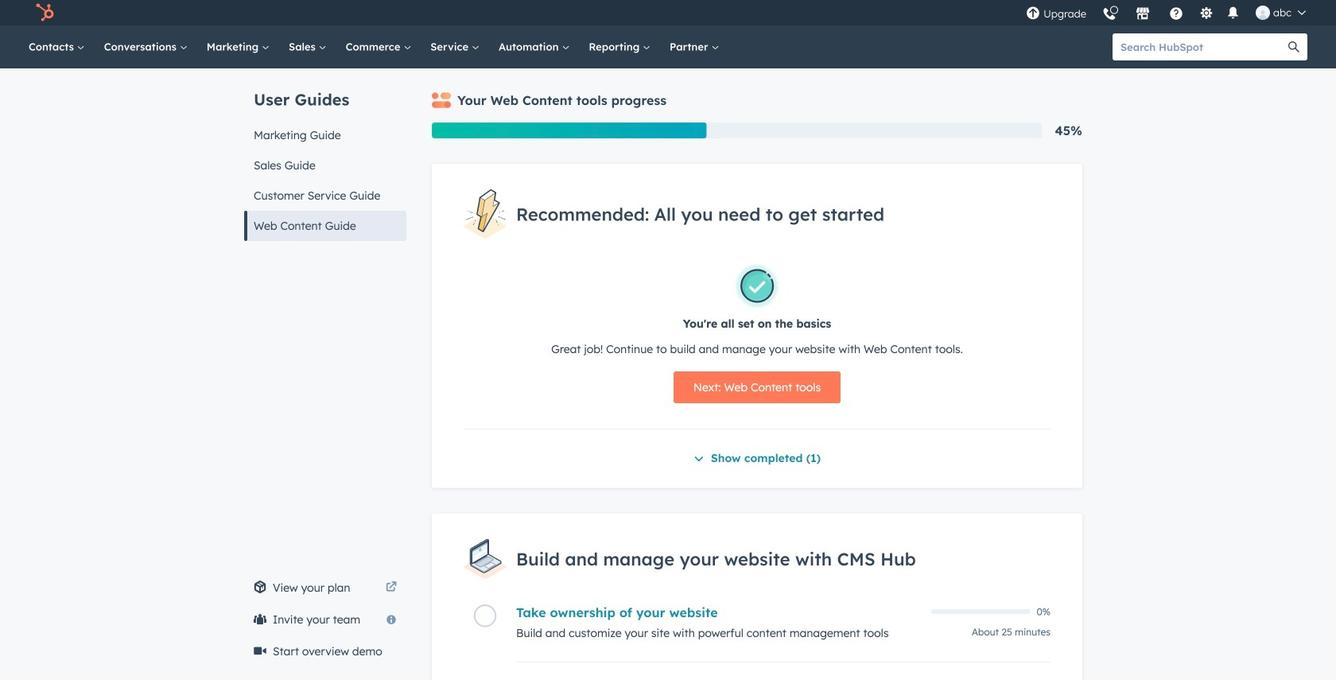 Task type: locate. For each thing, give the bounding box(es) containing it.
marketplaces image
[[1136, 7, 1151, 21]]

gary orlando image
[[1256, 6, 1271, 20]]

1 link opens in a new window image from the top
[[386, 578, 397, 598]]

menu
[[1018, 0, 1318, 25]]

link opens in a new window image
[[386, 578, 397, 598], [386, 582, 397, 594]]

user guides element
[[244, 68, 407, 241]]

progress bar
[[432, 123, 707, 138]]



Task type: describe. For each thing, give the bounding box(es) containing it.
Search HubSpot search field
[[1113, 33, 1281, 60]]

2 link opens in a new window image from the top
[[386, 582, 397, 594]]



Task type: vqa. For each thing, say whether or not it's contained in the screenshot.
User Guides element at the left
yes



